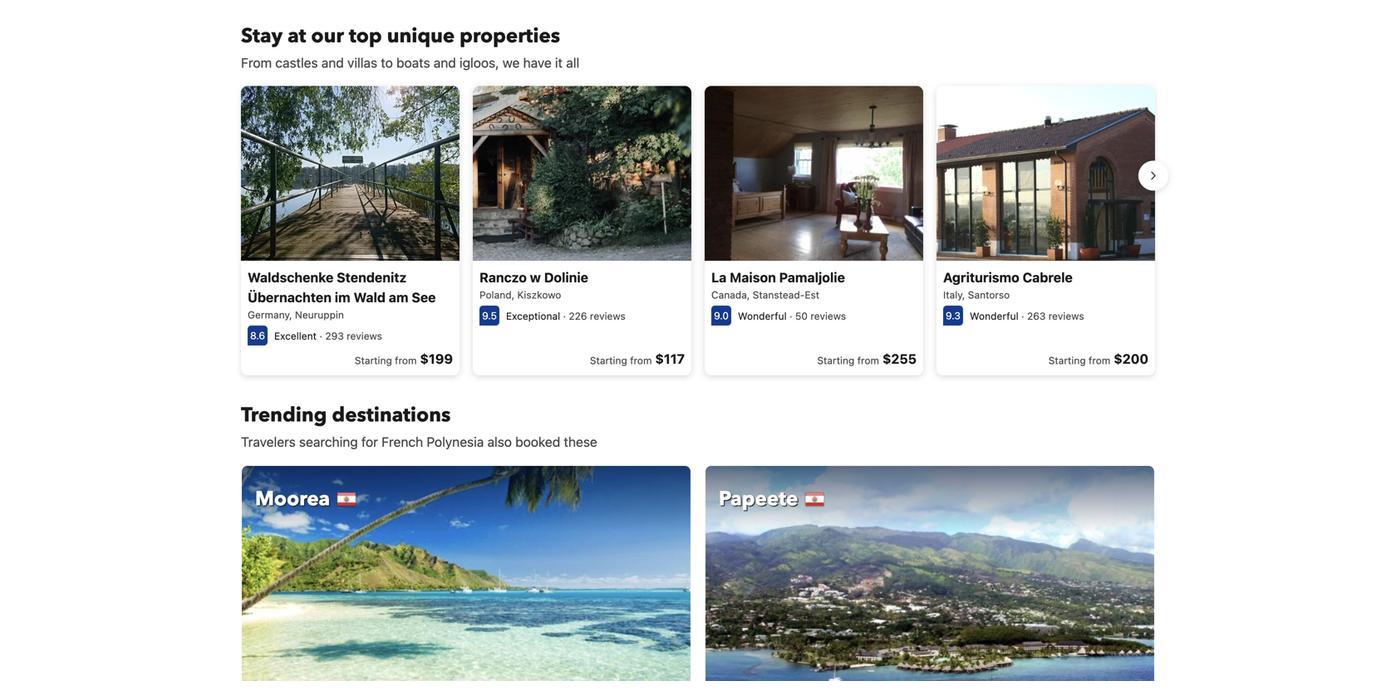 Task type: describe. For each thing, give the bounding box(es) containing it.
$199
[[420, 351, 453, 367]]

la
[[712, 270, 727, 286]]

castles
[[275, 55, 318, 71]]

from
[[241, 55, 272, 71]]

agriturismo
[[944, 270, 1020, 286]]

9.0
[[714, 310, 729, 322]]

im
[[335, 290, 351, 305]]

wonderful · 50 reviews
[[738, 310, 847, 322]]

italy,
[[944, 289, 966, 301]]

from for $200
[[1089, 355, 1111, 367]]

trending destinations travelers searching for french polynesia also booked these
[[241, 402, 598, 450]]

boats
[[397, 55, 430, 71]]

8.6 element
[[248, 326, 268, 346]]

stay
[[241, 22, 283, 50]]

9.5
[[482, 310, 497, 322]]

papeete link
[[705, 466, 1156, 682]]

papeete
[[719, 486, 799, 513]]

wonderful for pamaljolie
[[738, 310, 787, 322]]

all
[[566, 55, 580, 71]]

top
[[349, 22, 382, 50]]

waldschenke
[[248, 270, 334, 286]]

our
[[311, 22, 344, 50]]

exceptional
[[506, 310, 561, 322]]

santorso
[[969, 289, 1010, 301]]

starting for $117
[[590, 355, 628, 367]]

· for canada,
[[790, 310, 793, 322]]

9.0 element
[[712, 306, 732, 326]]

searching
[[299, 434, 358, 450]]

est
[[805, 289, 820, 301]]

cabrele
[[1023, 270, 1073, 286]]

kiszkowo
[[518, 289, 562, 301]]

1 and from the left
[[322, 55, 344, 71]]

it
[[555, 55, 563, 71]]

dolinie
[[544, 270, 589, 286]]

wald
[[354, 290, 386, 305]]

these
[[564, 434, 598, 450]]

$255
[[883, 351, 917, 367]]

stendenitz
[[337, 270, 407, 286]]

villas
[[348, 55, 378, 71]]

reviews for waldschenke stendenitz übernachten im wald am see
[[347, 330, 382, 342]]

starting for $255
[[818, 355, 855, 367]]

moorea link
[[241, 466, 692, 682]]

for
[[362, 434, 378, 450]]

starting from $255
[[818, 351, 917, 367]]

wonderful · 263 reviews
[[970, 310, 1085, 322]]

$200
[[1114, 351, 1149, 367]]

excellent
[[274, 330, 317, 342]]

unique
[[387, 22, 455, 50]]

ranczo
[[480, 270, 527, 286]]

2 and from the left
[[434, 55, 456, 71]]

übernachten
[[248, 290, 332, 305]]

8.6
[[250, 330, 265, 342]]

booked
[[516, 434, 561, 450]]

agriturismo cabrele italy, santorso
[[944, 270, 1073, 301]]

germany,
[[248, 309, 292, 321]]

also
[[488, 434, 512, 450]]

see
[[412, 290, 436, 305]]

9.5 element
[[480, 306, 500, 326]]

maison
[[730, 270, 776, 286]]



Task type: vqa. For each thing, say whether or not it's contained in the screenshot.


Task type: locate. For each thing, give the bounding box(es) containing it.
from
[[395, 355, 417, 367], [630, 355, 652, 367], [858, 355, 880, 367], [1089, 355, 1111, 367]]

starting down excellent · 293 reviews
[[355, 355, 392, 367]]

starting for $200
[[1049, 355, 1086, 367]]

from inside starting from $255
[[858, 355, 880, 367]]

at
[[288, 22, 306, 50]]

pamaljolie
[[780, 270, 846, 286]]

2 from from the left
[[630, 355, 652, 367]]

starting down wonderful · 50 reviews
[[818, 355, 855, 367]]

canada,
[[712, 289, 750, 301]]

trending
[[241, 402, 327, 429]]

reviews for agriturismo cabrele
[[1049, 310, 1085, 322]]

reviews for ranczo w dolinie
[[590, 310, 626, 322]]

from for $255
[[858, 355, 880, 367]]

1 wonderful from the left
[[738, 310, 787, 322]]

have
[[523, 55, 552, 71]]

starting inside starting from $199
[[355, 355, 392, 367]]

exceptional · 226 reviews
[[506, 310, 626, 322]]

1 horizontal spatial wonderful
[[970, 310, 1019, 322]]

neuruppin
[[295, 309, 344, 321]]

starting from $199
[[355, 351, 453, 367]]

from inside starting from $200
[[1089, 355, 1111, 367]]

from left '$117'
[[630, 355, 652, 367]]

wonderful down "stanstead-"
[[738, 310, 787, 322]]

exceptional element
[[506, 310, 561, 322]]

1 from from the left
[[395, 355, 417, 367]]

ranczo w dolinie poland, kiszkowo
[[480, 270, 589, 301]]

igloos,
[[460, 55, 499, 71]]

1 wonderful element from the left
[[738, 310, 787, 322]]

from for $117
[[630, 355, 652, 367]]

from inside starting from $199
[[395, 355, 417, 367]]

9.3 element
[[944, 306, 964, 326]]

starting down wonderful · 263 reviews
[[1049, 355, 1086, 367]]

region containing waldschenke stendenitz übernachten im wald am see
[[228, 79, 1169, 382]]

· left 50
[[790, 310, 793, 322]]

wonderful element for pamaljolie
[[738, 310, 787, 322]]

reviews right 226
[[590, 310, 626, 322]]

and right boats
[[434, 55, 456, 71]]

starting from $117
[[590, 351, 685, 367]]

1 horizontal spatial and
[[434, 55, 456, 71]]

3 starting from the left
[[818, 355, 855, 367]]

wonderful down santorso
[[970, 310, 1019, 322]]

9.3
[[946, 310, 961, 322]]

4 starting from the left
[[1049, 355, 1086, 367]]

moorea
[[255, 486, 330, 513]]

· for santorso
[[1022, 310, 1025, 322]]

starting inside starting from $200
[[1049, 355, 1086, 367]]

starting
[[355, 355, 392, 367], [590, 355, 628, 367], [818, 355, 855, 367], [1049, 355, 1086, 367]]

from for $199
[[395, 355, 417, 367]]

stanstead-
[[753, 289, 805, 301]]

0 horizontal spatial and
[[322, 55, 344, 71]]

excellent element
[[274, 330, 317, 342]]

starting inside starting from $117
[[590, 355, 628, 367]]

293
[[325, 330, 344, 342]]

we
[[503, 55, 520, 71]]

la maison pamaljolie canada, stanstead-est
[[712, 270, 846, 301]]

w
[[530, 270, 541, 286]]

waldschenke stendenitz übernachten im wald am see germany, neuruppin
[[248, 270, 436, 321]]

starting inside starting from $255
[[818, 355, 855, 367]]

reviews right 263
[[1049, 310, 1085, 322]]

reviews
[[590, 310, 626, 322], [811, 310, 847, 322], [1049, 310, 1085, 322], [347, 330, 382, 342]]

3 from from the left
[[858, 355, 880, 367]]

0 horizontal spatial wonderful
[[738, 310, 787, 322]]

am
[[389, 290, 409, 305]]

starting for $199
[[355, 355, 392, 367]]

· left 226
[[563, 310, 566, 322]]

polynesia
[[427, 434, 484, 450]]

region
[[228, 79, 1169, 382]]

wonderful for italy,
[[970, 310, 1019, 322]]

from left the $255
[[858, 355, 880, 367]]

excellent · 293 reviews
[[274, 330, 382, 342]]

travelers
[[241, 434, 296, 450]]

to
[[381, 55, 393, 71]]

50
[[796, 310, 808, 322]]

· for im
[[320, 330, 323, 342]]

2 wonderful element from the left
[[970, 310, 1019, 322]]

·
[[563, 310, 566, 322], [790, 310, 793, 322], [1022, 310, 1025, 322], [320, 330, 323, 342]]

reviews for la maison pamaljolie
[[811, 310, 847, 322]]

263
[[1028, 310, 1046, 322]]

wonderful element for italy,
[[970, 310, 1019, 322]]

· for poland,
[[563, 310, 566, 322]]

wonderful element
[[738, 310, 787, 322], [970, 310, 1019, 322]]

· left the 293
[[320, 330, 323, 342]]

wonderful
[[738, 310, 787, 322], [970, 310, 1019, 322]]

$117
[[656, 351, 685, 367]]

and down our
[[322, 55, 344, 71]]

from left $199
[[395, 355, 417, 367]]

2 starting from the left
[[590, 355, 628, 367]]

from inside starting from $117
[[630, 355, 652, 367]]

poland,
[[480, 289, 515, 301]]

french
[[382, 434, 423, 450]]

wonderful element down "stanstead-"
[[738, 310, 787, 322]]

reviews right the 293
[[347, 330, 382, 342]]

properties
[[460, 22, 561, 50]]

4 from from the left
[[1089, 355, 1111, 367]]

226
[[569, 310, 588, 322]]

starting from $200
[[1049, 351, 1149, 367]]

stay at our top unique properties from castles and villas to boats and igloos, we have it all
[[241, 22, 580, 71]]

· left 263
[[1022, 310, 1025, 322]]

1 starting from the left
[[355, 355, 392, 367]]

reviews down est
[[811, 310, 847, 322]]

2 wonderful from the left
[[970, 310, 1019, 322]]

1 horizontal spatial wonderful element
[[970, 310, 1019, 322]]

wonderful element down santorso
[[970, 310, 1019, 322]]

and
[[322, 55, 344, 71], [434, 55, 456, 71]]

0 horizontal spatial wonderful element
[[738, 310, 787, 322]]

destinations
[[332, 402, 451, 429]]

from left $200
[[1089, 355, 1111, 367]]

starting left '$117'
[[590, 355, 628, 367]]



